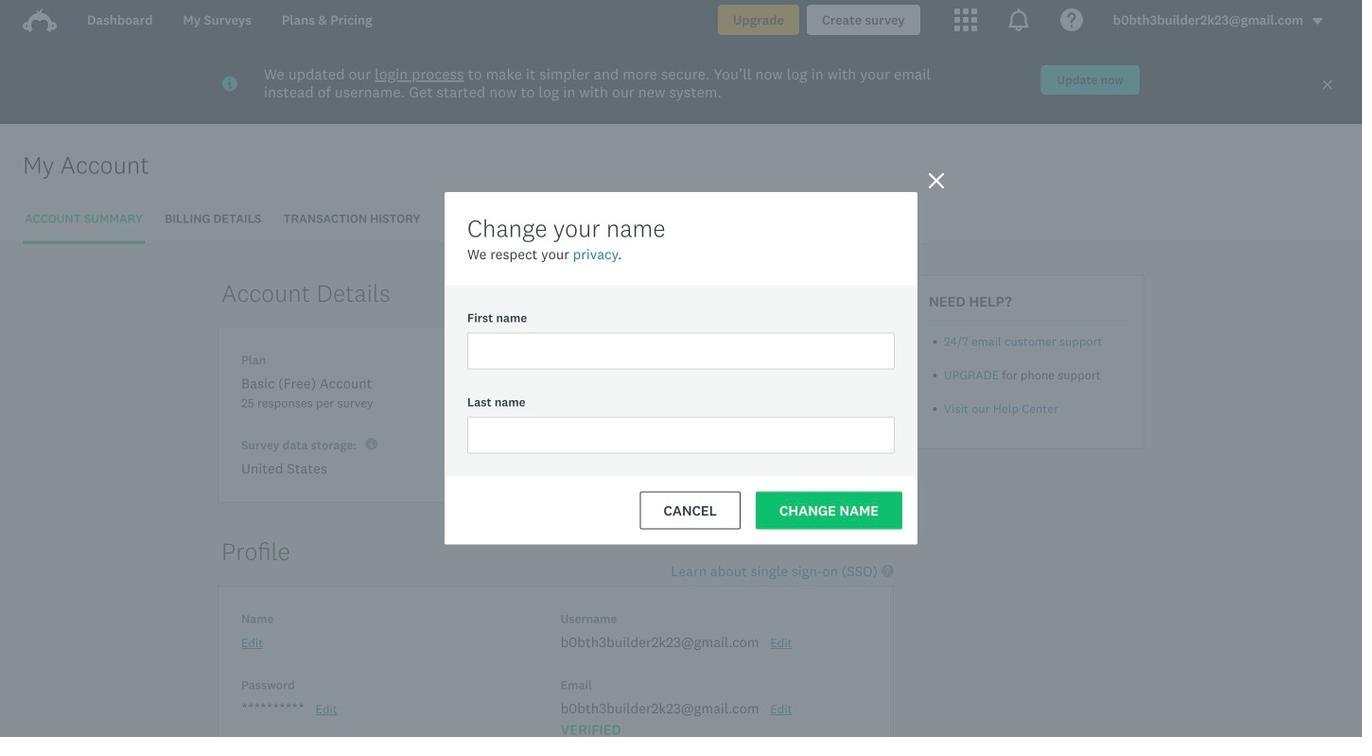 Task type: locate. For each thing, give the bounding box(es) containing it.
1 horizontal spatial products icon image
[[1008, 9, 1030, 31]]

x image
[[1322, 79, 1334, 91]]

0 horizontal spatial products icon image
[[955, 9, 977, 31]]

None text field
[[467, 333, 895, 369], [467, 417, 895, 454], [467, 333, 895, 369], [467, 417, 895, 454]]

surveymonkey logo image
[[23, 9, 57, 32]]

products icon image
[[955, 9, 977, 31], [1008, 9, 1030, 31]]

help icon image
[[1060, 9, 1083, 31]]



Task type: describe. For each thing, give the bounding box(es) containing it.
2 products icon image from the left
[[1008, 9, 1030, 31]]

1 products icon image from the left
[[955, 9, 977, 31]]



Task type: vqa. For each thing, say whether or not it's contained in the screenshot.
the rightmost "Products Icon"
yes



